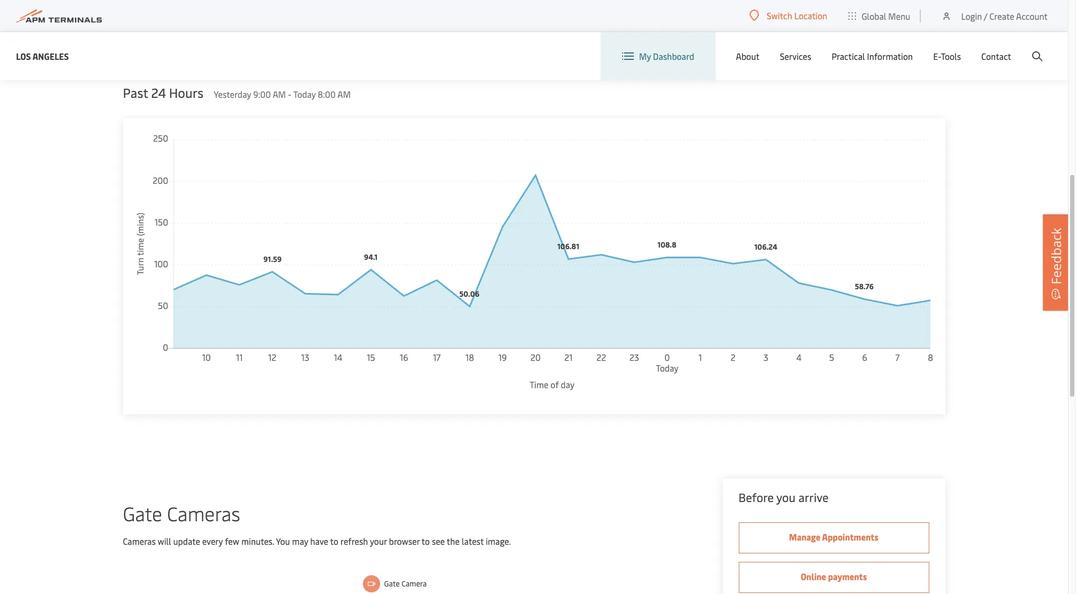 Task type: describe. For each thing, give the bounding box(es) containing it.
gate camera button
[[363, 576, 427, 593]]

the
[[447, 536, 460, 548]]

serviced for serviced under 60 minutes
[[479, 20, 515, 33]]

manage appointments
[[789, 532, 879, 543]]

my dashboard
[[639, 50, 694, 62]]

60
[[545, 20, 556, 33]]

-
[[288, 88, 292, 100]]

past
[[123, 84, 148, 101]]

under for 60
[[517, 20, 542, 33]]

online
[[801, 571, 826, 583]]

feedback button
[[1043, 214, 1070, 311]]

angeles
[[33, 50, 69, 62]]

minutes.
[[241, 536, 274, 548]]

today
[[293, 88, 316, 100]]

latest
[[462, 536, 484, 548]]

manage appointments link
[[739, 523, 929, 554]]

global
[[862, 10, 886, 22]]

9:00
[[253, 88, 271, 100]]

information
[[867, 50, 913, 62]]

contact button
[[981, 32, 1011, 80]]

gate for gate camera
[[384, 579, 400, 589]]

services
[[780, 50, 811, 62]]

you
[[776, 490, 796, 506]]

los angeles
[[16, 50, 69, 62]]

camera
[[402, 579, 427, 589]]

see
[[432, 536, 445, 548]]

serviced under 90 minutes
[[751, 20, 866, 33]]

create
[[990, 10, 1014, 22]]

your
[[370, 536, 387, 548]]

gate cameras
[[123, 501, 240, 527]]

e-
[[933, 50, 941, 62]]

yesterday 9:00 am - today 8:00 am
[[214, 88, 351, 100]]

services button
[[780, 32, 811, 80]]

global menu button
[[838, 0, 921, 32]]

/
[[984, 10, 988, 22]]

about
[[736, 50, 760, 62]]

2 am from the left
[[338, 88, 351, 100]]

minutes for serviced under 60 minutes
[[559, 20, 594, 33]]

cameras will update every few minutes. you may have to refresh your browser to see the latest image.
[[123, 536, 511, 548]]

browser
[[389, 536, 420, 548]]

switch location
[[767, 10, 827, 21]]

minutes for serviced under 90 minutes
[[831, 20, 866, 33]]

1 am from the left
[[273, 88, 286, 100]]

may
[[292, 536, 308, 548]]

payments
[[828, 571, 867, 583]]

tools
[[941, 50, 961, 62]]

24
[[151, 84, 166, 101]]

manage
[[789, 532, 821, 543]]

online payments link
[[739, 563, 929, 594]]

practical
[[832, 50, 865, 62]]

0 vertical spatial cameras
[[167, 501, 240, 527]]

login / create account link
[[941, 0, 1048, 32]]

dashboard
[[653, 50, 694, 62]]

location
[[794, 10, 827, 21]]

menu
[[888, 10, 910, 22]]



Task type: vqa. For each thing, say whether or not it's contained in the screenshot.
Memorial's Day,
no



Task type: locate. For each thing, give the bounding box(es) containing it.
1 horizontal spatial gate
[[384, 579, 400, 589]]

global menu
[[862, 10, 910, 22]]

hours
[[169, 84, 203, 101]]

cameras left "will"
[[123, 536, 156, 548]]

have
[[310, 536, 328, 548]]

online payments
[[801, 571, 867, 583]]

image.
[[486, 536, 511, 548]]

1 horizontal spatial under
[[790, 20, 815, 33]]

update
[[173, 536, 200, 548]]

to right have
[[330, 536, 338, 548]]

switch location button
[[750, 10, 827, 21]]

1 vertical spatial gate
[[384, 579, 400, 589]]

gate inside button
[[384, 579, 400, 589]]

0 horizontal spatial serviced
[[479, 20, 515, 33]]

1 horizontal spatial am
[[338, 88, 351, 100]]

e-tools button
[[933, 32, 961, 80]]

under for 90
[[790, 20, 815, 33]]

0 horizontal spatial cameras
[[123, 536, 156, 548]]

1 horizontal spatial to
[[422, 536, 430, 548]]

minutes
[[559, 20, 594, 33], [831, 20, 866, 33]]

login
[[961, 10, 982, 22]]

minutes right 90
[[831, 20, 866, 33]]

0 horizontal spatial am
[[273, 88, 286, 100]]

2 serviced from the left
[[751, 20, 788, 33]]

0 vertical spatial gate
[[123, 501, 162, 527]]

practical information button
[[832, 32, 913, 80]]

account
[[1016, 10, 1048, 22]]

am right 8:00
[[338, 88, 351, 100]]

minutes right 60
[[559, 20, 594, 33]]

login / create account
[[961, 10, 1048, 22]]

every
[[202, 536, 223, 548]]

1 vertical spatial cameras
[[123, 536, 156, 548]]

past 24 hours
[[123, 84, 203, 101]]

am left -
[[273, 88, 286, 100]]

about button
[[736, 32, 760, 80]]

practical information
[[832, 50, 913, 62]]

few
[[225, 536, 239, 548]]

switch
[[767, 10, 792, 21]]

1 horizontal spatial serviced
[[751, 20, 788, 33]]

los
[[16, 50, 31, 62]]

arrive
[[799, 490, 829, 506]]

serviced for serviced under 90 minutes
[[751, 20, 788, 33]]

1 serviced from the left
[[479, 20, 515, 33]]

gate up "will"
[[123, 501, 162, 527]]

under
[[517, 20, 542, 33], [790, 20, 815, 33]]

serviced
[[479, 20, 515, 33], [751, 20, 788, 33]]

refresh
[[341, 536, 368, 548]]

before you arrive
[[739, 490, 829, 506]]

los angeles link
[[16, 50, 69, 63]]

90
[[817, 20, 829, 33]]

feedback
[[1047, 228, 1065, 285]]

gate camera
[[384, 579, 427, 589]]

2 under from the left
[[790, 20, 815, 33]]

1 under from the left
[[517, 20, 542, 33]]

to left see
[[422, 536, 430, 548]]

under left 60
[[517, 20, 542, 33]]

0 horizontal spatial gate
[[123, 501, 162, 527]]

serviced under 60 minutes
[[479, 20, 594, 33]]

cameras
[[167, 501, 240, 527], [123, 536, 156, 548]]

gate
[[123, 501, 162, 527], [384, 579, 400, 589]]

contact
[[981, 50, 1011, 62]]

gate left camera
[[384, 579, 400, 589]]

0 horizontal spatial to
[[330, 536, 338, 548]]

yesterday
[[214, 88, 251, 100]]

0 horizontal spatial minutes
[[559, 20, 594, 33]]

1 horizontal spatial minutes
[[831, 20, 866, 33]]

8:00
[[318, 88, 336, 100]]

you
[[276, 536, 290, 548]]

before
[[739, 490, 774, 506]]

1 horizontal spatial cameras
[[167, 501, 240, 527]]

will
[[158, 536, 171, 548]]

am
[[273, 88, 286, 100], [338, 88, 351, 100]]

gate for gate cameras
[[123, 501, 162, 527]]

0 horizontal spatial under
[[517, 20, 542, 33]]

2 to from the left
[[422, 536, 430, 548]]

1 minutes from the left
[[559, 20, 594, 33]]

my
[[639, 50, 651, 62]]

under left 90
[[790, 20, 815, 33]]

e-tools
[[933, 50, 961, 62]]

appointments
[[822, 532, 879, 543]]

to
[[330, 536, 338, 548], [422, 536, 430, 548]]

cameras up every
[[167, 501, 240, 527]]

2 minutes from the left
[[831, 20, 866, 33]]

my dashboard button
[[622, 32, 694, 80]]

1 to from the left
[[330, 536, 338, 548]]



